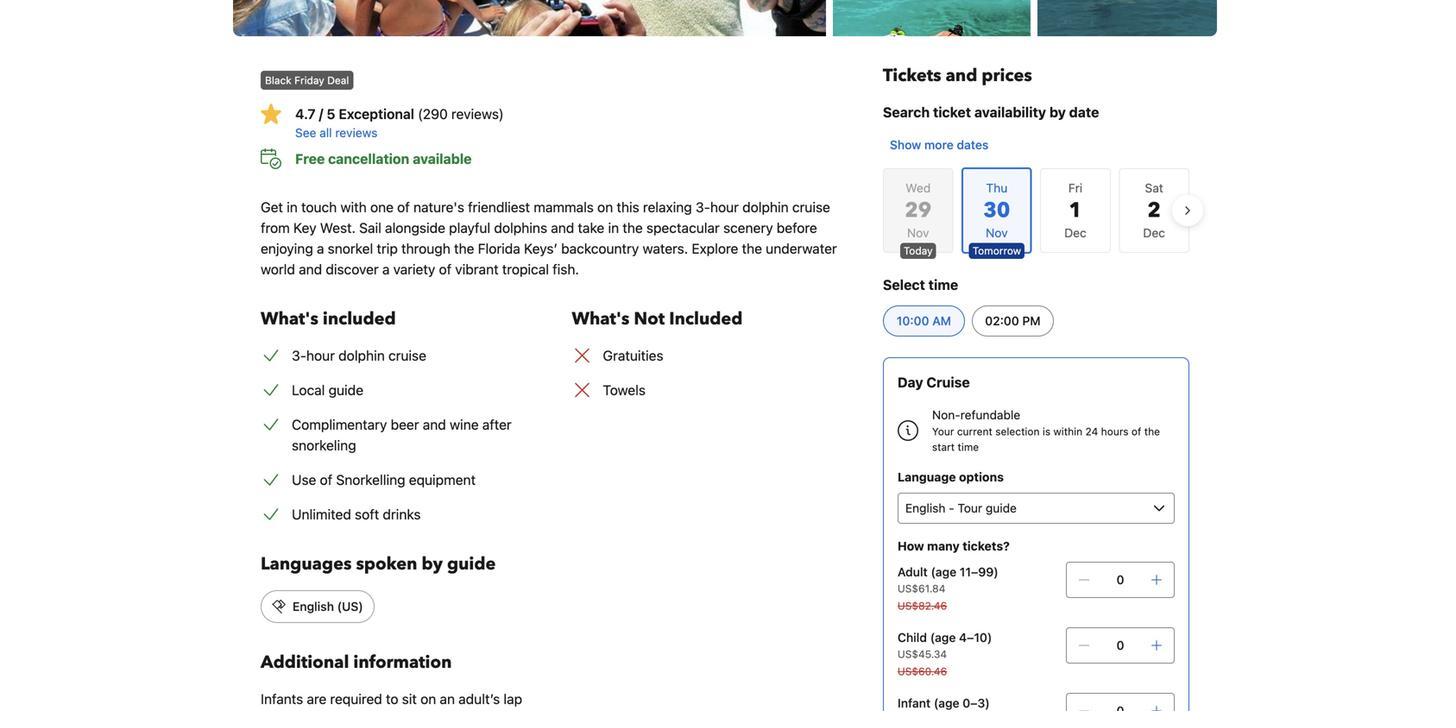 Task type: describe. For each thing, give the bounding box(es) containing it.
variety
[[393, 261, 436, 278]]

after
[[483, 417, 512, 433]]

get
[[261, 199, 283, 215]]

lap
[[504, 691, 523, 708]]

selection
[[996, 426, 1040, 438]]

florida
[[478, 241, 521, 257]]

3-hour dolphin cruise
[[292, 348, 427, 364]]

sail
[[359, 220, 382, 236]]

(age for adult
[[931, 565, 957, 580]]

see all reviews button
[[295, 124, 856, 142]]

search
[[883, 104, 930, 120]]

0 for adult (age 11–99)
[[1117, 573, 1125, 587]]

10:00
[[897, 314, 930, 328]]

how
[[898, 539, 925, 554]]

underwater
[[766, 241, 838, 257]]

(age for child
[[931, 631, 956, 645]]

required
[[330, 691, 382, 708]]

languages spoken by guide
[[261, 553, 496, 576]]

included
[[670, 307, 743, 331]]

fri 1 dec
[[1065, 181, 1087, 240]]

take
[[578, 220, 605, 236]]

(290
[[418, 106, 448, 122]]

drinks
[[383, 507, 421, 523]]

2
[[1148, 196, 1162, 225]]

unlimited soft drinks
[[292, 507, 421, 523]]

nature's
[[414, 199, 465, 215]]

show more dates
[[890, 138, 989, 152]]

this
[[617, 199, 640, 215]]

cancellation
[[328, 151, 410, 167]]

is
[[1043, 426, 1051, 438]]

reviews
[[335, 126, 378, 140]]

additional information
[[261, 651, 452, 675]]

enjoying
[[261, 241, 313, 257]]

29
[[905, 196, 932, 225]]

us$82.46
[[898, 600, 948, 612]]

fri
[[1069, 181, 1083, 195]]

24
[[1086, 426, 1099, 438]]

non-refundable your current selection is within 24 hours of the start time
[[933, 408, 1161, 453]]

the down this
[[623, 220, 643, 236]]

of inside non-refundable your current selection is within 24 hours of the start time
[[1132, 426, 1142, 438]]

day
[[898, 374, 924, 391]]

current
[[958, 426, 993, 438]]

4–10)
[[960, 631, 993, 645]]

and up ticket
[[946, 64, 978, 88]]

5
[[327, 106, 335, 122]]

nov
[[908, 226, 930, 240]]

spoken
[[356, 553, 418, 576]]

fish.
[[553, 261, 579, 278]]

infant (age 0–3)
[[898, 697, 990, 711]]

keys'
[[524, 241, 558, 257]]

infant
[[898, 697, 931, 711]]

what's included
[[261, 307, 396, 331]]

child
[[898, 631, 928, 645]]

(age for infant
[[934, 697, 960, 711]]

0 horizontal spatial cruise
[[389, 348, 427, 364]]

use
[[292, 472, 316, 488]]

refundable
[[961, 408, 1021, 422]]

snorkeling
[[292, 437, 356, 454]]

dates
[[957, 138, 989, 152]]

mammals
[[534, 199, 594, 215]]

what's for what's included
[[261, 307, 319, 331]]

adult (age 11–99) us$61.84
[[898, 565, 999, 595]]

equipment
[[409, 472, 476, 488]]

wed
[[906, 181, 931, 195]]

0 horizontal spatial in
[[287, 199, 298, 215]]

date
[[1070, 104, 1100, 120]]

world
[[261, 261, 295, 278]]

cruise
[[927, 374, 970, 391]]

reviews)
[[452, 106, 504, 122]]

not
[[634, 307, 665, 331]]

and down the enjoying
[[299, 261, 322, 278]]

friendliest
[[468, 199, 530, 215]]

spectacular
[[647, 220, 720, 236]]

pm
[[1023, 314, 1041, 328]]

(us)
[[337, 600, 363, 614]]

exceptional
[[339, 106, 415, 122]]

and inside complimentary beer and wine after snorkeling
[[423, 417, 446, 433]]

trip
[[377, 241, 398, 257]]

cruise inside get in touch with one of nature's friendliest mammals on this relaxing 3-hour dolphin cruise from key west. sail alongside playful dolphins and take in the spectacular scenery before enjoying a snorkel trip through the florida keys' backcountry waters. explore the underwater world and discover a variety of vibrant tropical fish.
[[793, 199, 831, 215]]

explore
[[692, 241, 739, 257]]

1 horizontal spatial a
[[383, 261, 390, 278]]

available
[[413, 151, 472, 167]]

02:00
[[986, 314, 1020, 328]]

and down mammals
[[551, 220, 575, 236]]

infants
[[261, 691, 303, 708]]

1 vertical spatial guide
[[447, 553, 496, 576]]

hours
[[1102, 426, 1129, 438]]

get in touch with one of nature's friendliest mammals on this relaxing 3-hour dolphin cruise from key west. sail alongside playful dolphins and take in the spectacular scenery before enjoying a snorkel trip through the florida keys' backcountry waters. explore the underwater world and discover a variety of vibrant tropical fish.
[[261, 199, 838, 278]]

use of snorkelling equipment
[[292, 472, 476, 488]]

dec for 1
[[1065, 226, 1087, 240]]

what's for what's not included
[[572, 307, 630, 331]]

alongside
[[385, 220, 446, 236]]

show
[[890, 138, 922, 152]]

languages
[[261, 553, 352, 576]]

english (us)
[[293, 600, 363, 614]]

1 vertical spatial 3-
[[292, 348, 307, 364]]

discover
[[326, 261, 379, 278]]

an
[[440, 691, 455, 708]]



Task type: vqa. For each thing, say whether or not it's contained in the screenshot.
02:00 PM
yes



Task type: locate. For each thing, give the bounding box(es) containing it.
one
[[370, 199, 394, 215]]

0 horizontal spatial a
[[317, 241, 324, 257]]

time inside non-refundable your current selection is within 24 hours of the start time
[[958, 441, 980, 453]]

cruise
[[793, 199, 831, 215], [389, 348, 427, 364]]

1 what's from the left
[[261, 307, 319, 331]]

many
[[928, 539, 960, 554]]

us$61.84
[[898, 583, 946, 595]]

black friday deal
[[265, 74, 349, 86]]

child (age 4–10) us$45.34
[[898, 631, 993, 661]]

0 vertical spatial in
[[287, 199, 298, 215]]

scenery
[[724, 220, 773, 236]]

wed 29 nov today
[[904, 181, 933, 257]]

4.7
[[295, 106, 316, 122]]

language
[[898, 470, 957, 485]]

0
[[1117, 573, 1125, 587], [1117, 639, 1125, 653]]

0 horizontal spatial hour
[[307, 348, 335, 364]]

0 vertical spatial hour
[[711, 199, 739, 215]]

1 horizontal spatial cruise
[[793, 199, 831, 215]]

on right sit
[[421, 691, 436, 708]]

backcountry
[[561, 241, 639, 257]]

the right hours
[[1145, 426, 1161, 438]]

dolphin inside get in touch with one of nature's friendliest mammals on this relaxing 3-hour dolphin cruise from key west. sail alongside playful dolphins and take in the spectacular scenery before enjoying a snorkel trip through the florida keys' backcountry waters. explore the underwater world and discover a variety of vibrant tropical fish.
[[743, 199, 789, 215]]

the down playful
[[454, 241, 475, 257]]

what's
[[261, 307, 319, 331], [572, 307, 630, 331]]

0 horizontal spatial by
[[422, 553, 443, 576]]

of down through
[[439, 261, 452, 278]]

by right "spoken"
[[422, 553, 443, 576]]

and
[[946, 64, 978, 88], [551, 220, 575, 236], [299, 261, 322, 278], [423, 417, 446, 433]]

1 vertical spatial on
[[421, 691, 436, 708]]

dec down 1
[[1065, 226, 1087, 240]]

0 for child (age 4–10)
[[1117, 639, 1125, 653]]

(age inside child (age 4–10) us$45.34
[[931, 631, 956, 645]]

of right one
[[397, 199, 410, 215]]

(age inside adult (age 11–99) us$61.84
[[931, 565, 957, 580]]

1
[[1069, 196, 1083, 225]]

waters.
[[643, 241, 689, 257]]

1 vertical spatial a
[[383, 261, 390, 278]]

0 vertical spatial by
[[1050, 104, 1066, 120]]

3-
[[696, 199, 711, 215], [292, 348, 307, 364]]

/
[[319, 106, 323, 122]]

guide up 'complimentary'
[[329, 382, 364, 399]]

1 vertical spatial cruise
[[389, 348, 427, 364]]

0 horizontal spatial guide
[[329, 382, 364, 399]]

us$45.34
[[898, 649, 948, 661]]

1 dec from the left
[[1065, 226, 1087, 240]]

the down scenery
[[742, 241, 763, 257]]

3- up local
[[292, 348, 307, 364]]

a down "trip"
[[383, 261, 390, 278]]

relaxing
[[643, 199, 692, 215]]

wine
[[450, 417, 479, 433]]

within
[[1054, 426, 1083, 438]]

tickets?
[[963, 539, 1010, 554]]

availability
[[975, 104, 1047, 120]]

1 horizontal spatial in
[[608, 220, 619, 236]]

on inside get in touch with one of nature's friendliest mammals on this relaxing 3-hour dolphin cruise from key west. sail alongside playful dolphins and take in the spectacular scenery before enjoying a snorkel trip through the florida keys' backcountry waters. explore the underwater world and discover a variety of vibrant tropical fish.
[[598, 199, 613, 215]]

1 horizontal spatial hour
[[711, 199, 739, 215]]

am
[[933, 314, 952, 328]]

sit
[[402, 691, 417, 708]]

hour
[[711, 199, 739, 215], [307, 348, 335, 364]]

1 horizontal spatial what's
[[572, 307, 630, 331]]

what's not included
[[572, 307, 743, 331]]

select time
[[883, 277, 959, 293]]

0 vertical spatial (age
[[931, 565, 957, 580]]

0 vertical spatial on
[[598, 199, 613, 215]]

hour inside get in touch with one of nature's friendliest mammals on this relaxing 3-hour dolphin cruise from key west. sail alongside playful dolphins and take in the spectacular scenery before enjoying a snorkel trip through the florida keys' backcountry waters. explore the underwater world and discover a variety of vibrant tropical fish.
[[711, 199, 739, 215]]

dec
[[1065, 226, 1087, 240], [1144, 226, 1166, 240]]

2 what's from the left
[[572, 307, 630, 331]]

0–3)
[[963, 697, 990, 711]]

ticket
[[934, 104, 972, 120]]

sat
[[1146, 181, 1164, 195]]

west.
[[320, 220, 356, 236]]

time down the current
[[958, 441, 980, 453]]

1 horizontal spatial by
[[1050, 104, 1066, 120]]

hour up scenery
[[711, 199, 739, 215]]

dec down 2 at the right of the page
[[1144, 226, 1166, 240]]

of
[[397, 199, 410, 215], [439, 261, 452, 278], [1132, 426, 1142, 438], [320, 472, 333, 488]]

(age
[[931, 565, 957, 580], [931, 631, 956, 645], [934, 697, 960, 711]]

vibrant
[[455, 261, 499, 278]]

key
[[294, 220, 317, 236]]

0 horizontal spatial dolphin
[[339, 348, 385, 364]]

time up the am
[[929, 277, 959, 293]]

region containing 29
[[870, 161, 1204, 261]]

select
[[883, 277, 926, 293]]

the inside non-refundable your current selection is within 24 hours of the start time
[[1145, 426, 1161, 438]]

1 vertical spatial time
[[958, 441, 980, 453]]

1 vertical spatial 0
[[1117, 639, 1125, 653]]

and right beer
[[423, 417, 446, 433]]

0 vertical spatial guide
[[329, 382, 364, 399]]

in
[[287, 199, 298, 215], [608, 220, 619, 236]]

0 horizontal spatial what's
[[261, 307, 319, 331]]

see
[[295, 126, 317, 140]]

guide
[[329, 382, 364, 399], [447, 553, 496, 576]]

(age up us$45.34 on the bottom right of the page
[[931, 631, 956, 645]]

included
[[323, 307, 396, 331]]

playful
[[449, 220, 491, 236]]

1 horizontal spatial dec
[[1144, 226, 1166, 240]]

1 horizontal spatial dolphin
[[743, 199, 789, 215]]

today
[[904, 245, 933, 257]]

adult's
[[459, 691, 500, 708]]

0 vertical spatial 0
[[1117, 573, 1125, 587]]

0 vertical spatial a
[[317, 241, 324, 257]]

1 0 from the top
[[1117, 573, 1125, 587]]

soft
[[355, 507, 379, 523]]

0 vertical spatial time
[[929, 277, 959, 293]]

complimentary beer and wine after snorkeling
[[292, 417, 512, 454]]

1 vertical spatial (age
[[931, 631, 956, 645]]

0 horizontal spatial 3-
[[292, 348, 307, 364]]

options
[[960, 470, 1004, 485]]

what's left not
[[572, 307, 630, 331]]

dolphin down included at top left
[[339, 348, 385, 364]]

0 vertical spatial cruise
[[793, 199, 831, 215]]

black
[[265, 74, 292, 86]]

a down west.
[[317, 241, 324, 257]]

free cancellation available
[[295, 151, 472, 167]]

dec for 2
[[1144, 226, 1166, 240]]

what's down the world
[[261, 307, 319, 331]]

0 vertical spatial 3-
[[696, 199, 711, 215]]

deal
[[327, 74, 349, 86]]

2 vertical spatial (age
[[934, 697, 960, 711]]

cruise up before
[[793, 199, 831, 215]]

cruise down included at top left
[[389, 348, 427, 364]]

1 horizontal spatial guide
[[447, 553, 496, 576]]

on left this
[[598, 199, 613, 215]]

(age left 0–3)
[[934, 697, 960, 711]]

by left date
[[1050, 104, 1066, 120]]

hour up 'local guide'
[[307, 348, 335, 364]]

1 vertical spatial by
[[422, 553, 443, 576]]

dolphin up scenery
[[743, 199, 789, 215]]

your
[[933, 426, 955, 438]]

of right use
[[320, 472, 333, 488]]

unlimited
[[292, 507, 351, 523]]

1 horizontal spatial 3-
[[696, 199, 711, 215]]

infants are required to sit on an adult's lap
[[261, 691, 523, 708]]

1 vertical spatial hour
[[307, 348, 335, 364]]

guide right "spoken"
[[447, 553, 496, 576]]

1 horizontal spatial on
[[598, 199, 613, 215]]

all
[[320, 126, 332, 140]]

through
[[402, 241, 451, 257]]

0 vertical spatial dolphin
[[743, 199, 789, 215]]

free
[[295, 151, 325, 167]]

day cruise
[[898, 374, 970, 391]]

in right get
[[287, 199, 298, 215]]

with
[[341, 199, 367, 215]]

3- inside get in touch with one of nature's friendliest mammals on this relaxing 3-hour dolphin cruise from key west. sail alongside playful dolphins and take in the spectacular scenery before enjoying a snorkel trip through the florida keys' backcountry waters. explore the underwater world and discover a variety of vibrant tropical fish.
[[696, 199, 711, 215]]

non-
[[933, 408, 961, 422]]

before
[[777, 220, 818, 236]]

2 dec from the left
[[1144, 226, 1166, 240]]

region
[[870, 161, 1204, 261]]

information
[[354, 651, 452, 675]]

of right hours
[[1132, 426, 1142, 438]]

more
[[925, 138, 954, 152]]

0 horizontal spatial on
[[421, 691, 436, 708]]

3- up spectacular
[[696, 199, 711, 215]]

1 vertical spatial in
[[608, 220, 619, 236]]

in right take
[[608, 220, 619, 236]]

(age down the many
[[931, 565, 957, 580]]

2 0 from the top
[[1117, 639, 1125, 653]]

0 horizontal spatial dec
[[1065, 226, 1087, 240]]

adult
[[898, 565, 928, 580]]

1 vertical spatial dolphin
[[339, 348, 385, 364]]

beer
[[391, 417, 419, 433]]



